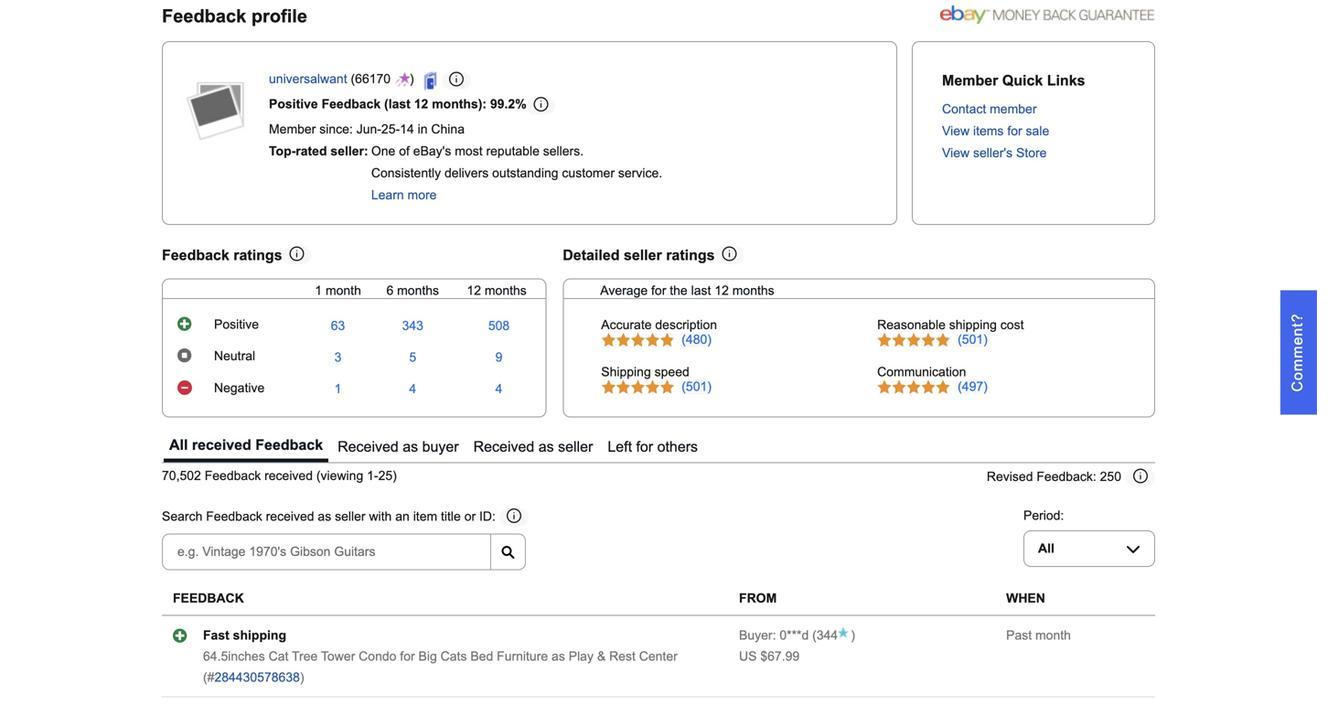 Task type: vqa. For each thing, say whether or not it's contained in the screenshot.
Feedback within button
yes



Task type: describe. For each thing, give the bounding box(es) containing it.
for inside 64.5inches cat tree tower condo for big cats bed furniture as play & rest center (#
[[400, 650, 415, 664]]

received as seller
[[474, 439, 593, 455]]

rest
[[609, 650, 636, 664]]

6 months
[[387, 284, 439, 298]]

bed
[[471, 650, 493, 664]]

feedback inside button
[[256, 437, 323, 453]]

when
[[1007, 592, 1046, 606]]

select the feedback time period you want to see element
[[1024, 509, 1064, 523]]

contact member view items for sale view seller's store
[[942, 102, 1050, 160]]

customer
[[562, 166, 615, 180]]

480 ratings received on accurate description. click to check average rating. element
[[682, 333, 712, 347]]

service.
[[618, 166, 663, 180]]

revised feedback: 250
[[987, 470, 1122, 484]]

seller's
[[974, 146, 1013, 160]]

for inside button
[[636, 439, 653, 455]]

months for 6 months
[[397, 284, 439, 298]]

an
[[395, 510, 410, 524]]

jun-
[[357, 122, 382, 136]]

for left "the"
[[652, 284, 666, 298]]

consistently
[[371, 166, 441, 180]]

508
[[488, 319, 510, 333]]

received for 70,502
[[265, 469, 313, 483]]

negative
[[214, 381, 265, 395]]

64.5inches cat tree tower condo for big cats bed furniture as play & rest center (#
[[203, 650, 678, 685]]

tower
[[321, 650, 355, 664]]

search feedback received as seller with an item title or id:
[[162, 510, 496, 524]]

reasonable
[[878, 318, 946, 332]]

condo
[[359, 650, 397, 664]]

(viewing
[[316, 469, 363, 483]]

(501) button for shipping
[[958, 333, 988, 347]]

learn more link
[[371, 188, 437, 202]]

64.5inches
[[203, 650, 265, 664]]

343
[[402, 319, 424, 333]]

of
[[399, 144, 410, 158]]

sale
[[1026, 124, 1050, 138]]

cost
[[1001, 318, 1024, 332]]

3
[[335, 350, 342, 365]]

as left buyer
[[403, 439, 418, 455]]

25)
[[378, 469, 397, 483]]

5 button
[[409, 350, 416, 365]]

detailed seller ratings
[[563, 247, 715, 263]]

1 vertical spatial )
[[851, 629, 855, 643]]

received for received as buyer
[[338, 439, 399, 455]]

6
[[387, 284, 394, 298]]

when element
[[1007, 592, 1046, 606]]

1 4 button from the left
[[409, 382, 416, 397]]

accurate
[[601, 318, 652, 332]]

one
[[371, 144, 396, 158]]

(497) button
[[958, 380, 988, 395]]

received as buyer
[[338, 439, 459, 455]]

speed
[[655, 365, 690, 379]]

63 button
[[331, 319, 345, 334]]

search
[[162, 510, 203, 524]]

feedback profile page for universalwant element
[[162, 6, 307, 26]]

buyer
[[422, 439, 459, 455]]

(#
[[203, 671, 215, 685]]

2 4 button from the left
[[496, 382, 503, 397]]

feedback score is 66170 element
[[355, 72, 391, 90]]

cats
[[441, 650, 467, 664]]

universalwant link
[[269, 72, 347, 90]]

all received feedback
[[169, 437, 323, 453]]

284430578638 )
[[215, 671, 304, 685]]

1 horizontal spatial )
[[410, 72, 418, 86]]

items
[[974, 124, 1004, 138]]

play
[[569, 650, 594, 664]]

revised
[[987, 470, 1034, 484]]

most
[[455, 144, 483, 158]]

ebay's
[[413, 144, 451, 158]]

all received feedback button
[[164, 432, 329, 462]]

shipping speed
[[601, 365, 690, 379]]

user profile for universalwant image
[[181, 73, 254, 147]]

284430578638 link
[[215, 671, 300, 685]]

reputable
[[486, 144, 540, 158]]

&
[[597, 650, 606, 664]]

received as seller button
[[468, 432, 599, 462]]

feedback left by buyer. element
[[739, 629, 809, 643]]

(501) for speed
[[682, 380, 712, 394]]

12 months
[[467, 284, 527, 298]]

universalwant ( 66170
[[269, 72, 391, 86]]

feedback:
[[1037, 470, 1097, 484]]

shipping for fast
[[233, 629, 286, 643]]

2 view from the top
[[942, 146, 970, 160]]

ebay money back guarantee policy image
[[941, 2, 1156, 24]]

detailed
[[563, 247, 620, 263]]

1 4 from the left
[[409, 382, 416, 396]]

top-
[[269, 144, 296, 158]]

3 months from the left
[[733, 284, 775, 298]]

63
[[331, 319, 345, 333]]

0 horizontal spatial )
[[300, 671, 304, 685]]

view items for sale link
[[942, 124, 1050, 138]]

1 for 1 month
[[315, 284, 322, 298]]

0 horizontal spatial (
[[351, 72, 355, 86]]

250
[[1100, 470, 1122, 484]]

284430578638
[[215, 671, 300, 685]]

comment? link
[[1281, 291, 1318, 415]]

positive for positive feedback (last 12 months): 99.2%
[[269, 97, 318, 111]]

feedback element
[[173, 592, 244, 606]]

universalwant
[[269, 72, 347, 86]]

received inside button
[[192, 437, 251, 453]]

average
[[600, 284, 648, 298]]

received for search
[[266, 510, 314, 524]]

from
[[739, 592, 777, 606]]

343 button
[[402, 319, 424, 334]]

9
[[496, 350, 503, 365]]

0 horizontal spatial seller
[[335, 510, 366, 524]]

5
[[409, 350, 416, 365]]

positive for positive
[[214, 318, 259, 332]]



Task type: locate. For each thing, give the bounding box(es) containing it.
from element
[[739, 592, 777, 606]]

0 horizontal spatial received
[[338, 439, 399, 455]]

months for 12 months
[[485, 284, 527, 298]]

2 received from the left
[[474, 439, 535, 455]]

0 horizontal spatial (501) button
[[682, 380, 712, 395]]

click to go to universalwant ebay store image
[[424, 72, 442, 90]]

501 ratings received on shipping speed. click to check average rating. element
[[682, 380, 712, 394]]

2 horizontal spatial 12
[[715, 284, 729, 298]]

month
[[326, 284, 361, 298], [1036, 629, 1071, 643]]

past month
[[1007, 629, 1071, 643]]

fast shipping element
[[203, 629, 286, 643]]

1 vertical spatial shipping
[[233, 629, 286, 643]]

seller
[[624, 247, 662, 263], [558, 439, 593, 455], [335, 510, 366, 524]]

0 vertical spatial (501) button
[[958, 333, 988, 347]]

0 vertical spatial (
[[351, 72, 355, 86]]

us
[[739, 650, 757, 664]]

month for past month
[[1036, 629, 1071, 643]]

view left seller's
[[942, 146, 970, 160]]

e.g. Vintage 1970's Gibson Guitars text field
[[162, 534, 491, 571]]

0 horizontal spatial all
[[169, 437, 188, 453]]

past
[[1007, 629, 1032, 643]]

outstanding
[[492, 166, 559, 180]]

received down 70,502 feedback received (viewing 1-25)
[[266, 510, 314, 524]]

title
[[441, 510, 461, 524]]

as inside 64.5inches cat tree tower condo for big cats bed furniture as play & rest center (#
[[552, 650, 565, 664]]

member since: jun-25-14 in china top-rated seller: one of ebay's most reputable sellers. consistently delivers outstanding customer service. learn more
[[269, 122, 663, 202]]

2 vertical spatial seller
[[335, 510, 366, 524]]

) left click to go to universalwant ebay store image
[[410, 72, 418, 86]]

all down the select the feedback time period you want to see element
[[1039, 542, 1055, 556]]

all inside 'all received feedback' button
[[169, 437, 188, 453]]

2 horizontal spatial seller
[[624, 247, 662, 263]]

for right the left at the bottom of the page
[[636, 439, 653, 455]]

(501) down speed
[[682, 380, 712, 394]]

as left the left at the bottom of the page
[[539, 439, 554, 455]]

1 vertical spatial received
[[265, 469, 313, 483]]

quick
[[1003, 72, 1043, 89]]

all for all received feedback
[[169, 437, 188, 453]]

delivers
[[445, 166, 489, 180]]

china
[[431, 122, 465, 136]]

1 vertical spatial view
[[942, 146, 970, 160]]

seller left with
[[335, 510, 366, 524]]

member for member quick links
[[942, 72, 999, 89]]

months right the last
[[733, 284, 775, 298]]

or
[[465, 510, 476, 524]]

1 vertical spatial seller
[[558, 439, 593, 455]]

2 ratings from the left
[[666, 247, 715, 263]]

(501) button down speed
[[682, 380, 712, 395]]

seller:
[[331, 144, 368, 158]]

received up 70,502 on the left
[[192, 437, 251, 453]]

) down 'tree'
[[300, 671, 304, 685]]

received as buyer button
[[332, 432, 464, 462]]

member
[[990, 102, 1037, 116]]

positive up neutral on the left
[[214, 318, 259, 332]]

66170
[[355, 72, 391, 86]]

)
[[410, 72, 418, 86], [851, 629, 855, 643], [300, 671, 304, 685]]

for down member
[[1008, 124, 1023, 138]]

( 344
[[809, 629, 838, 643]]

2 months from the left
[[485, 284, 527, 298]]

4 down 9 button
[[496, 382, 503, 396]]

1 vertical spatial member
[[269, 122, 316, 136]]

2 horizontal spatial )
[[851, 629, 855, 643]]

months right "6"
[[397, 284, 439, 298]]

0 horizontal spatial (501)
[[682, 380, 712, 394]]

1 months from the left
[[397, 284, 439, 298]]

months
[[397, 284, 439, 298], [485, 284, 527, 298], [733, 284, 775, 298]]

0 vertical spatial received
[[192, 437, 251, 453]]

70,502 feedback received (viewing 1-25)
[[162, 469, 397, 483]]

1 horizontal spatial 12
[[467, 284, 481, 298]]

1 horizontal spatial received
[[474, 439, 535, 455]]

(501)
[[958, 333, 988, 347], [682, 380, 712, 394]]

view
[[942, 124, 970, 138], [942, 146, 970, 160]]

0 vertical spatial shipping
[[950, 318, 997, 332]]

as left "play"
[[552, 650, 565, 664]]

month right past
[[1036, 629, 1071, 643]]

rated
[[296, 144, 327, 158]]

( right universalwant
[[351, 72, 355, 86]]

4 button down 9 button
[[496, 382, 503, 397]]

0 vertical spatial seller
[[624, 247, 662, 263]]

1 horizontal spatial months
[[485, 284, 527, 298]]

1 vertical spatial all
[[1039, 542, 1055, 556]]

9 button
[[496, 350, 503, 365]]

4 down 5 button
[[409, 382, 416, 396]]

12 right (last
[[414, 97, 429, 111]]

shipping up 501 ratings received on reasonable shipping cost. click to check average rating. element
[[950, 318, 997, 332]]

1 horizontal spatial (501)
[[958, 333, 988, 347]]

positive down universalwant link
[[269, 97, 318, 111]]

received up 1-
[[338, 439, 399, 455]]

3 button
[[335, 350, 342, 365]]

since:
[[320, 122, 353, 136]]

received
[[338, 439, 399, 455], [474, 439, 535, 455]]

feedback ratings
[[162, 247, 282, 263]]

(480) button
[[682, 333, 712, 347]]

average for the last 12 months
[[600, 284, 775, 298]]

store
[[1017, 146, 1047, 160]]

member inside member since: jun-25-14 in china top-rated seller: one of ebay's most reputable sellers. consistently delivers outstanding customer service. learn more
[[269, 122, 316, 136]]

0 horizontal spatial shipping
[[233, 629, 286, 643]]

month for 1 month
[[326, 284, 361, 298]]

508 button
[[488, 319, 510, 334]]

feedback
[[162, 6, 246, 26], [322, 97, 381, 111], [162, 247, 229, 263], [256, 437, 323, 453], [205, 469, 261, 483], [206, 510, 262, 524]]

id:
[[480, 510, 496, 524]]

(501) button for speed
[[682, 380, 712, 395]]

with
[[369, 510, 392, 524]]

1 horizontal spatial all
[[1039, 542, 1055, 556]]

1 month
[[315, 284, 361, 298]]

all inside 'all' popup button
[[1039, 542, 1055, 556]]

shipping for reasonable
[[950, 318, 997, 332]]

0 vertical spatial month
[[326, 284, 361, 298]]

344
[[817, 629, 838, 643]]

member up contact
[[942, 72, 999, 89]]

member
[[942, 72, 999, 89], [269, 122, 316, 136]]

for left big
[[400, 650, 415, 664]]

left for others button
[[602, 432, 704, 462]]

fast shipping
[[203, 629, 286, 643]]

1 vertical spatial month
[[1036, 629, 1071, 643]]

all for all
[[1039, 542, 1055, 556]]

in
[[418, 122, 428, 136]]

links
[[1047, 72, 1086, 89]]

left for others
[[608, 439, 698, 455]]

1 ratings from the left
[[234, 247, 282, 263]]

received left (viewing
[[265, 469, 313, 483]]

1 vertical spatial (501)
[[682, 380, 712, 394]]

0 vertical spatial member
[[942, 72, 999, 89]]

0 horizontal spatial 1
[[315, 284, 322, 298]]

1 horizontal spatial 1
[[335, 382, 342, 396]]

shipping up cat
[[233, 629, 286, 643]]

last
[[691, 284, 711, 298]]

(497)
[[958, 380, 988, 394]]

feedback
[[173, 592, 244, 606]]

1 view from the top
[[942, 124, 970, 138]]

received for received as seller
[[474, 439, 535, 455]]

0 vertical spatial positive
[[269, 97, 318, 111]]

1
[[315, 284, 322, 298], [335, 382, 342, 396]]

0 horizontal spatial month
[[326, 284, 361, 298]]

buyer: 0***d
[[739, 629, 809, 643]]

member up top-
[[269, 122, 316, 136]]

cat
[[269, 650, 289, 664]]

(501) button
[[958, 333, 988, 347], [682, 380, 712, 395]]

feedback profile
[[162, 6, 307, 26]]

(501) for shipping
[[958, 333, 988, 347]]

all up 70,502 on the left
[[169, 437, 188, 453]]

for inside contact member view items for sale view seller's store
[[1008, 124, 1023, 138]]

view down contact
[[942, 124, 970, 138]]

0 vertical spatial (501)
[[958, 333, 988, 347]]

all
[[169, 437, 188, 453], [1039, 542, 1055, 556]]

the
[[670, 284, 688, 298]]

( right 0***d
[[813, 629, 817, 643]]

1 vertical spatial 1
[[335, 382, 342, 396]]

70,502
[[162, 469, 201, 483]]

communication
[[878, 365, 967, 379]]

1 vertical spatial (
[[813, 629, 817, 643]]

4 button
[[409, 382, 416, 397], [496, 382, 503, 397]]

4 button down 5 button
[[409, 382, 416, 397]]

0 vertical spatial view
[[942, 124, 970, 138]]

positive feedback (last 12 months): 99.2%
[[269, 97, 527, 111]]

1 horizontal spatial month
[[1036, 629, 1071, 643]]

reasonable shipping cost
[[878, 318, 1024, 332]]

2 vertical spatial )
[[300, 671, 304, 685]]

1 horizontal spatial 4
[[496, 382, 503, 396]]

2 4 from the left
[[496, 382, 503, 396]]

1 received from the left
[[338, 439, 399, 455]]

1 for 1 button
[[335, 382, 342, 396]]

0 vertical spatial all
[[169, 437, 188, 453]]

all button
[[1024, 531, 1156, 567]]

1 horizontal spatial (
[[813, 629, 817, 643]]

0 vertical spatial 1
[[315, 284, 322, 298]]

0 horizontal spatial months
[[397, 284, 439, 298]]

2 vertical spatial received
[[266, 510, 314, 524]]

501 ratings received on reasonable shipping cost. click to check average rating. element
[[958, 333, 988, 347]]

(501) down the reasonable shipping cost
[[958, 333, 988, 347]]

1 horizontal spatial positive
[[269, 97, 318, 111]]

buyer:
[[739, 629, 776, 643]]

1 horizontal spatial 4 button
[[496, 382, 503, 397]]

profile
[[251, 6, 307, 26]]

sellers.
[[543, 144, 584, 158]]

1 vertical spatial (501) button
[[682, 380, 712, 395]]

0 vertical spatial )
[[410, 72, 418, 86]]

1 horizontal spatial shipping
[[950, 318, 997, 332]]

497 ratings received on communication. click to check average rating. element
[[958, 380, 988, 394]]

14
[[400, 122, 414, 136]]

(501) button down the reasonable shipping cost
[[958, 333, 988, 347]]

0 horizontal spatial 4 button
[[409, 382, 416, 397]]

positive
[[269, 97, 318, 111], [214, 318, 259, 332]]

us $67.99
[[739, 650, 800, 664]]

seller left the left at the bottom of the page
[[558, 439, 593, 455]]

contact member link
[[942, 102, 1037, 116]]

1 horizontal spatial ratings
[[666, 247, 715, 263]]

received right buyer
[[474, 439, 535, 455]]

item
[[413, 510, 438, 524]]

0 horizontal spatial 12
[[414, 97, 429, 111]]

0 horizontal spatial member
[[269, 122, 316, 136]]

) right the 344
[[851, 629, 855, 643]]

month up 63
[[326, 284, 361, 298]]

12 right 6 months
[[467, 284, 481, 298]]

$67.99
[[761, 650, 800, 664]]

as up e.g. vintage 1970's gibson guitars text box
[[318, 510, 331, 524]]

1 vertical spatial positive
[[214, 318, 259, 332]]

seller inside button
[[558, 439, 593, 455]]

1 horizontal spatial member
[[942, 72, 999, 89]]

seller up average
[[624, 247, 662, 263]]

1 horizontal spatial (501) button
[[958, 333, 988, 347]]

12 right the last
[[715, 284, 729, 298]]

(last
[[384, 97, 411, 111]]

0 horizontal spatial positive
[[214, 318, 259, 332]]

0 horizontal spatial 4
[[409, 382, 416, 396]]

0 horizontal spatial ratings
[[234, 247, 282, 263]]

2 horizontal spatial months
[[733, 284, 775, 298]]

1 horizontal spatial seller
[[558, 439, 593, 455]]

months up 508
[[485, 284, 527, 298]]

member for member since: jun-25-14 in china top-rated seller: one of ebay's most reputable sellers. consistently delivers outstanding customer service. learn more
[[269, 122, 316, 136]]

past month element
[[1007, 629, 1071, 643]]

months):
[[432, 97, 487, 111]]



